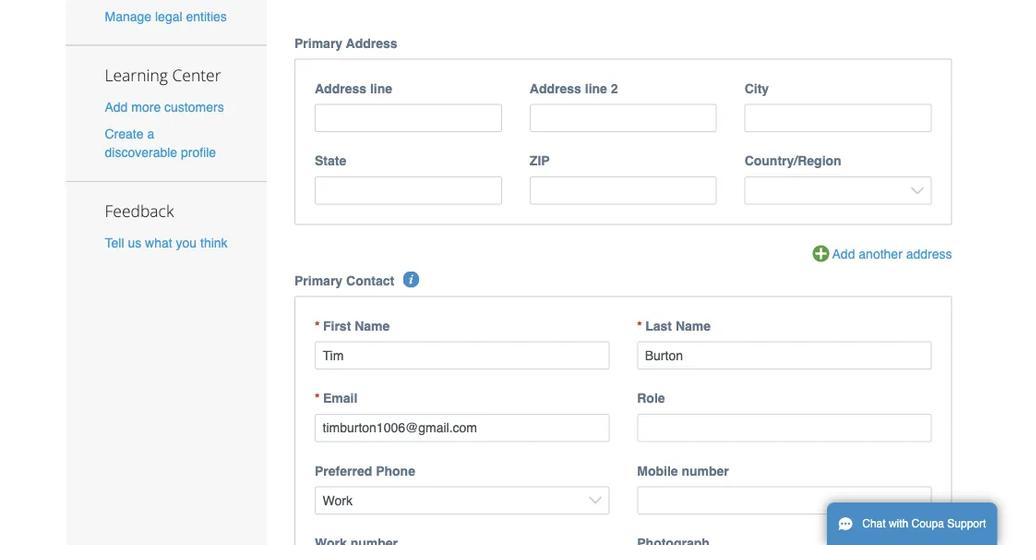 Task type: vqa. For each thing, say whether or not it's contained in the screenshot.
Certify your Diverse Business LINK
no



Task type: locate. For each thing, give the bounding box(es) containing it.
add inside add another address button
[[833, 246, 856, 261]]

add up create
[[105, 99, 128, 114]]

line for address line
[[370, 81, 393, 96]]

mobile number
[[638, 463, 730, 478]]

add another address
[[833, 246, 953, 261]]

1 horizontal spatial line
[[585, 81, 608, 96]]

feedback
[[105, 200, 174, 221]]

profile
[[181, 145, 216, 160]]

manage legal entities link
[[105, 9, 227, 23]]

email
[[323, 391, 358, 405]]

* left "last"
[[638, 318, 643, 333]]

address
[[907, 246, 953, 261]]

line for address line 2
[[585, 81, 608, 96]]

City text field
[[745, 104, 933, 132]]

chat with coupa support button
[[828, 503, 998, 545]]

address
[[346, 36, 398, 50], [315, 81, 367, 96], [530, 81, 582, 96]]

another
[[859, 246, 903, 261]]

None text field
[[638, 341, 933, 369], [315, 414, 610, 442], [638, 341, 933, 369], [315, 414, 610, 442]]

create a discoverable profile
[[105, 126, 216, 160]]

ZIP text field
[[530, 177, 717, 205]]

* email
[[315, 391, 358, 405]]

0 horizontal spatial line
[[370, 81, 393, 96]]

address left 2
[[530, 81, 582, 96]]

line left 2
[[585, 81, 608, 96]]

None text field
[[315, 341, 610, 369]]

name right first
[[355, 318, 390, 333]]

0 vertical spatial add
[[105, 99, 128, 114]]

line
[[370, 81, 393, 96], [585, 81, 608, 96]]

0 horizontal spatial name
[[355, 318, 390, 333]]

address up the address line
[[346, 36, 398, 50]]

learning center
[[105, 64, 221, 85]]

add more customers
[[105, 99, 224, 114]]

1 horizontal spatial name
[[676, 318, 711, 333]]

us
[[128, 235, 142, 250]]

primary address
[[295, 36, 398, 50]]

1 horizontal spatial add
[[833, 246, 856, 261]]

Address line 2 text field
[[530, 104, 717, 132]]

add left 'another'
[[833, 246, 856, 261]]

primary for primary address
[[295, 36, 343, 50]]

2 name from the left
[[676, 318, 711, 333]]

* left first
[[315, 318, 320, 333]]

role
[[638, 391, 666, 405]]

1 vertical spatial add
[[833, 246, 856, 261]]

primary
[[295, 36, 343, 50], [295, 273, 343, 288]]

number
[[682, 463, 730, 478]]

* for * first name
[[315, 318, 320, 333]]

preferred
[[315, 463, 373, 478]]

tell us what you think button
[[105, 234, 228, 252]]

1 vertical spatial primary
[[295, 273, 343, 288]]

2 primary from the top
[[295, 273, 343, 288]]

add
[[105, 99, 128, 114], [833, 246, 856, 261]]

* left email
[[315, 391, 320, 405]]

*
[[315, 318, 320, 333], [638, 318, 643, 333], [315, 391, 320, 405]]

more
[[131, 99, 161, 114]]

manage
[[105, 9, 152, 23]]

2 line from the left
[[585, 81, 608, 96]]

* last name
[[638, 318, 711, 333]]

what
[[145, 235, 172, 250]]

0 horizontal spatial add
[[105, 99, 128, 114]]

Role text field
[[638, 414, 933, 442]]

0 vertical spatial primary
[[295, 36, 343, 50]]

customers
[[165, 99, 224, 114]]

1 primary from the top
[[295, 36, 343, 50]]

primary up first
[[295, 273, 343, 288]]

1 name from the left
[[355, 318, 390, 333]]

primary up the address line
[[295, 36, 343, 50]]

name for * last name
[[676, 318, 711, 333]]

1 line from the left
[[370, 81, 393, 96]]

line up address line text box
[[370, 81, 393, 96]]

name right "last"
[[676, 318, 711, 333]]

support
[[948, 517, 987, 530]]

address down primary address
[[315, 81, 367, 96]]

State text field
[[315, 177, 502, 205]]

* first name
[[315, 318, 390, 333]]

add more customers link
[[105, 99, 224, 114]]

name
[[355, 318, 390, 333], [676, 318, 711, 333]]

additional information image
[[403, 271, 420, 288]]



Task type: describe. For each thing, give the bounding box(es) containing it.
* for * email
[[315, 391, 320, 405]]

chat
[[863, 517, 886, 530]]

add for add another address
[[833, 246, 856, 261]]

add another address button
[[813, 244, 953, 265]]

phone
[[376, 463, 416, 478]]

address for address line 2
[[530, 81, 582, 96]]

discoverable
[[105, 145, 177, 160]]

add for add more customers
[[105, 99, 128, 114]]

* for * last name
[[638, 318, 643, 333]]

first
[[323, 318, 351, 333]]

manage legal entities
[[105, 9, 227, 23]]

think
[[200, 235, 228, 250]]

name for * first name
[[355, 318, 390, 333]]

last
[[646, 318, 673, 333]]

address for address line
[[315, 81, 367, 96]]

you
[[176, 235, 197, 250]]

legal
[[155, 9, 183, 23]]

Mobile number text field
[[638, 486, 933, 514]]

learning
[[105, 64, 168, 85]]

primary contact
[[295, 273, 395, 288]]

chat with coupa support
[[863, 517, 987, 530]]

coupa
[[912, 517, 945, 530]]

address line 2
[[530, 81, 619, 96]]

Address line text field
[[315, 104, 502, 132]]

mobile
[[638, 463, 679, 478]]

city
[[745, 81, 770, 96]]

center
[[172, 64, 221, 85]]

primary for primary contact
[[295, 273, 343, 288]]

zip
[[530, 153, 550, 168]]

country/region
[[745, 153, 842, 168]]

a
[[147, 126, 154, 141]]

state
[[315, 153, 347, 168]]

tell
[[105, 235, 124, 250]]

create a discoverable profile link
[[105, 126, 216, 160]]

2
[[611, 81, 619, 96]]

create
[[105, 126, 144, 141]]

with
[[890, 517, 909, 530]]

contact
[[346, 273, 395, 288]]

tell us what you think
[[105, 235, 228, 250]]

entities
[[186, 9, 227, 23]]

preferred phone
[[315, 463, 416, 478]]

address line
[[315, 81, 393, 96]]



